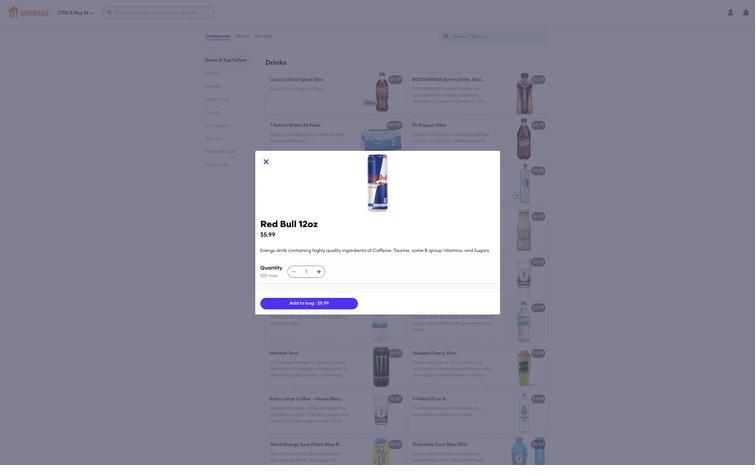 Task type: vqa. For each thing, say whether or not it's contained in the screenshot.
$4.30
no



Task type: locate. For each thing, give the bounding box(es) containing it.
coffee left house
[[296, 396, 311, 402]]

the left smooth
[[413, 373, 420, 378]]

add to bag : $5.99
[[290, 301, 329, 306]]

1 vertical spatial coffee
[[296, 396, 311, 402]]

0 horizontal spatial flavors
[[270, 275, 284, 280]]

some
[[412, 248, 424, 253]]

28oz right banana
[[516, 77, 526, 82]]

e
[[70, 10, 73, 16]]

0 vertical spatial coca
[[270, 77, 282, 82]]

0 vertical spatial -
[[455, 259, 457, 265]]

1 vertical spatial cool
[[435, 451, 445, 456]]

$4.79 for blend of 23 flavors married together to form a pefectly refreshing soda.
[[533, 123, 544, 128]]

to inside refreshing kiwi and strawberry flavors to keep you hydrated and replenish the electrolytes lost during exercise.
[[285, 275, 290, 280]]

12oz down the all
[[289, 168, 298, 174]]

24oz right colombian
[[505, 259, 515, 265]]

of up divine
[[467, 223, 472, 228]]

water down :
[[308, 314, 320, 319]]

electrolytes inside refreshing kiwi and strawberry flavors to keep you hydrated and replenish the electrolytes lost during exercise.
[[299, 281, 324, 287]]

banana
[[498, 77, 515, 82]]

$6.59
[[533, 214, 544, 219]]

0 vertical spatial bull
[[280, 168, 288, 174]]

blue inside the gatorade cool blue rehydrates, replenishes, and refuels the body. best when served cold.
[[446, 451, 456, 456]]

strawberry up kiwi
[[291, 259, 315, 265]]

24oz right house
[[344, 396, 354, 402]]

$5.99 for slurpee cherry 30oz image
[[533, 351, 544, 356]]

1 vertical spatial drinks
[[206, 70, 219, 76]]

1 horizontal spatial drink
[[468, 314, 479, 319]]

1 vertical spatial purified
[[413, 405, 429, 411]]

funyuns® onion flavored rings are a deliciously different snack that's fun to eat, with a crisp texture and zesty onion flavor
[[270, 18, 349, 43]]

thirst.
[[413, 327, 425, 332]]

1 vertical spatial svg image
[[262, 158, 270, 165]]

water down the 'pack'
[[316, 132, 329, 137]]

to left form
[[413, 138, 417, 143]]

smooth
[[421, 373, 437, 378]]

select up perfectly at the bottom left of the page
[[274, 305, 288, 310]]

svg image
[[90, 11, 94, 15], [262, 158, 270, 165]]

and down the that's
[[335, 31, 344, 36]]

clean
[[270, 132, 283, 137]]

1 vertical spatial red
[[260, 218, 278, 229]]

red for red bull 12oz
[[270, 168, 279, 174]]

stay
[[335, 132, 344, 137]]

all
[[291, 138, 296, 143]]

drinks tab
[[206, 70, 250, 77]]

0 vertical spatial for
[[321, 314, 327, 319]]

containing
[[288, 248, 311, 253]]

2 coca from the top
[[270, 86, 282, 91]]

0 horizontal spatial purified
[[289, 305, 306, 310]]

1 vertical spatial the
[[413, 373, 420, 378]]

0 vertical spatial the
[[291, 281, 298, 287]]

the
[[291, 281, 298, 287], [413, 373, 420, 378], [465, 457, 472, 463]]

:
[[315, 301, 317, 306]]

minerals
[[454, 405, 473, 411]]

- left house
[[312, 396, 314, 402]]

1 horizontal spatial $3.59
[[533, 259, 544, 265]]

16oz right monster
[[289, 351, 298, 356]]

1 horizontal spatial large
[[425, 259, 438, 265]]

1 horizontal spatial for
[[454, 412, 460, 417]]

cream
[[213, 123, 228, 128]]

the down rehydrates,
[[465, 457, 472, 463]]

bag
[[305, 301, 314, 306]]

svg image inside main navigation navigation
[[90, 11, 94, 15]]

zesty
[[270, 37, 281, 43]]

are
[[342, 18, 349, 23]]

0 horizontal spatial -
[[312, 396, 314, 402]]

svg image
[[743, 9, 750, 16], [107, 10, 112, 15], [291, 269, 296, 274], [317, 269, 322, 274]]

1 horizontal spatial coffee
[[439, 259, 454, 265]]

and right minerals at bottom
[[474, 405, 482, 411]]

svg image right st
[[90, 11, 94, 15]]

0 horizontal spatial coffee
[[296, 396, 311, 402]]

dr pepper 20oz image
[[500, 118, 548, 160]]

sellers
[[232, 57, 247, 63]]

blue right 'patch'
[[325, 442, 335, 447]]

red bull 12oz $5.99
[[260, 218, 318, 238]]

1 vertical spatial select
[[274, 305, 288, 310]]

gatorade for gatorade cool blue rehydrates, replenishes, and refuels the body. best when served cold.
[[413, 451, 434, 456]]

of inside blend of 23 flavors married together to form a pefectly refreshing soda.
[[426, 132, 430, 137]]

$5.99 inside red bull 12oz $5.99
[[260, 231, 275, 238]]

bull inside red bull 12oz $5.99
[[280, 218, 297, 229]]

water inside perfectly purified water for refueling and hydration.
[[308, 314, 320, 319]]

monster 16oz image
[[357, 346, 405, 388]]

$4.79 for lemon-lime flavored soft drink with a crisp, clean taste that quenches your thirst.
[[533, 305, 544, 310]]

a left 'mix'
[[435, 366, 438, 372]]

1 coca cola original 20oz from the top
[[270, 77, 324, 82]]

snacks tab
[[206, 83, 250, 90]]

1 vertical spatial gatorade
[[413, 451, 434, 456]]

$5.49
[[390, 442, 401, 447]]

7- for 7-select water 24 pack
[[270, 123, 274, 128]]

hydrated down the 'clean'
[[270, 138, 290, 143]]

deals & top sellers tab
[[206, 57, 250, 63]]

from right not
[[334, 229, 344, 235]]

original
[[295, 77, 312, 82], [294, 86, 312, 91]]

1 horizontal spatial purified
[[413, 405, 429, 411]]

0 vertical spatial large
[[425, 259, 438, 265]]

quantity
[[260, 265, 282, 271]]

1 vertical spatial energy
[[284, 442, 299, 447]]

cool up the gatorade cool blue rehydrates, replenishes, and refuels the body. best when served cold.
[[435, 442, 446, 447]]

1 vertical spatial original
[[294, 86, 312, 91]]

the inside refreshing kiwi and strawberry flavors to keep you hydrated and replenish the electrolytes lost during exercise.
[[291, 281, 298, 287]]

0 vertical spatial drinks
[[266, 58, 287, 66]]

sugars.
[[474, 248, 490, 253]]

0 vertical spatial select
[[274, 123, 288, 128]]

sweet
[[453, 366, 466, 372]]

exercise.
[[270, 288, 289, 293]]

st
[[84, 10, 89, 16]]

preservtives
[[289, 229, 315, 235]]

$5.29
[[390, 259, 401, 265]]

12oz for red bull 12oz $5.99
[[299, 218, 318, 229]]

1 horizontal spatial drinks
[[266, 58, 287, 66]]

0 vertical spatial gatorade
[[413, 442, 434, 447]]

extra for extra large coffee - 7 reserve colombian 24oz
[[413, 259, 424, 265]]

flavors inside refreshing kiwi and strawberry flavors to keep you hydrated and replenish the electrolytes lost during exercise.
[[270, 275, 284, 280]]

electrolytes down 7-select pure 1l
[[413, 412, 438, 417]]

kiwi
[[316, 259, 325, 265]]

0 vertical spatial 12oz
[[289, 168, 298, 174]]

0 vertical spatial hydrated
[[270, 138, 290, 143]]

max
[[269, 273, 278, 278]]

large for extra large coffee - 7 reserve colombian 24oz
[[425, 259, 438, 265]]

1 vertical spatial from
[[334, 229, 344, 235]]

0 horizontal spatial extra
[[270, 396, 281, 402]]

1 vertical spatial $3.59
[[390, 396, 401, 402]]

and down perfectly at the bottom left of the page
[[270, 321, 279, 326]]

drink up quenches
[[468, 314, 479, 319]]

0 horizontal spatial drinks
[[206, 70, 219, 76]]

refreshing up the day.
[[294, 132, 315, 137]]

7-select purified water gallon
[[270, 305, 336, 310]]

sprite 20oz
[[413, 305, 437, 310]]

electrolit strawberry kiwi 21oz image
[[357, 255, 405, 297]]

discover a creamy blend of coffee and milk, mixed with divine vanilla flavor. the finest arabica beans create a rich and undeniably luscious beverage.
[[413, 223, 493, 254]]

$5.99 for 7-select purified water gallon image
[[390, 305, 401, 310]]

1 horizontal spatial 12oz
[[299, 218, 318, 229]]

1 vertical spatial cola
[[283, 86, 293, 91]]

water down pure
[[430, 405, 443, 411]]

0 vertical spatial refreshing
[[294, 132, 315, 137]]

28oz up rehydrates,
[[457, 442, 468, 447]]

0 horizontal spatial hydrated
[[270, 138, 290, 143]]

for down gallon
[[321, 314, 327, 319]]

mixed
[[434, 229, 447, 235]]

for down minerals at bottom
[[454, 412, 460, 417]]

with
[[293, 31, 302, 36], [448, 229, 457, 235], [480, 314, 489, 319], [435, 360, 444, 365], [482, 366, 491, 372], [444, 405, 453, 411]]

extra large coffee - 7 reserve colombian 24oz image
[[500, 255, 548, 297]]

energy up the electrolit
[[260, 248, 275, 253]]

strawberry right drink,
[[472, 77, 497, 82]]

and inside the gatorade cool blue rehydrates, replenishes, and refuels the body. best when served cold.
[[439, 457, 448, 463]]

flavors up pefectly
[[438, 132, 452, 137]]

large for extra large coffee - house blend 24oz
[[282, 396, 295, 402]]

and down keep
[[413, 366, 421, 372]]

0 vertical spatial red
[[270, 168, 279, 174]]

0 horizontal spatial $3.59
[[390, 396, 401, 402]]

0 vertical spatial energy
[[260, 248, 275, 253]]

1 horizontal spatial water
[[307, 305, 320, 310]]

1 horizontal spatial energy
[[284, 442, 299, 447]]

of
[[426, 132, 430, 137], [467, 223, 472, 228], [368, 248, 372, 253], [448, 366, 452, 372], [466, 373, 470, 378]]

ice cream
[[206, 123, 228, 128]]

coffee for 7
[[439, 259, 454, 265]]

1 vertical spatial bull
[[280, 218, 297, 229]]

0 horizontal spatial energy
[[260, 248, 275, 253]]

1 vertical spatial electrolytes
[[413, 412, 438, 417]]

hydrated inside clean and refreshing water to stay hydrated all day.
[[270, 138, 290, 143]]

grocery
[[206, 136, 223, 141]]

drinks down zesty
[[266, 58, 287, 66]]

blend
[[454, 223, 466, 228]]

to left keep
[[285, 275, 290, 280]]

water
[[316, 132, 329, 137], [270, 229, 282, 235], [308, 314, 320, 319], [430, 405, 443, 411]]

7-select water 24 pack image
[[357, 118, 405, 160]]

1 vertical spatial 7-
[[270, 305, 274, 310]]

red inside red bull 12oz $5.99
[[260, 218, 278, 229]]

personal care tab
[[206, 148, 250, 155]]

0 horizontal spatial electrolytes
[[299, 281, 324, 287]]

with up added
[[444, 405, 453, 411]]

reviews button
[[254, 25, 273, 48]]

0 horizontal spatial drink
[[276, 248, 287, 253]]

1 horizontal spatial extra
[[413, 259, 424, 265]]

a up the mixed
[[432, 223, 435, 228]]

cool down gatorade cool blue 28oz
[[435, 451, 445, 456]]

2 cool from the top
[[435, 451, 445, 456]]

water down a
[[270, 229, 282, 235]]

the inside the keep cool with a "stay cold cup" and enjoy a mix of sweet flavors with the smooth refreshment of an icy!
[[413, 373, 420, 378]]

2 original from the top
[[294, 86, 312, 91]]

1 vertical spatial 12oz
[[299, 218, 318, 229]]

1 horizontal spatial the
[[413, 373, 420, 378]]

main navigation navigation
[[0, 0, 756, 25]]

coffee for house
[[296, 396, 311, 402]]

to right 'fun'
[[278, 31, 282, 36]]

1 vertical spatial extra
[[270, 396, 281, 402]]

and up the all
[[284, 132, 293, 137]]

1 gatorade from the top
[[413, 442, 434, 447]]

with up the 'flavor'
[[293, 31, 302, 36]]

your
[[483, 321, 493, 326]]

1 vertical spatial for
[[454, 412, 460, 417]]

gatorade cool blue rehydrates, replenishes, and refuels the body. best when served cold.
[[413, 451, 485, 465]]

to left bag
[[300, 301, 304, 306]]

1 horizontal spatial refreshing
[[452, 138, 474, 143]]

of up refreshment
[[448, 366, 452, 372]]

electrolytes down you
[[299, 281, 324, 287]]

$4.59
[[533, 168, 544, 174]]

when
[[423, 464, 435, 465]]

1 horizontal spatial blend
[[413, 132, 425, 137]]

0 vertical spatial cool
[[435, 442, 446, 447]]

pefectly
[[434, 138, 451, 143]]

select up the 'clean'
[[274, 123, 288, 128]]

slurpee
[[413, 351, 429, 356]]

- left 7
[[455, 259, 457, 265]]

0 vertical spatial strawberry
[[472, 77, 497, 82]]

0 vertical spatial svg image
[[90, 11, 94, 15]]

coffee left 7
[[439, 259, 454, 265]]

gatorade inside the gatorade cool blue rehydrates, replenishes, and refuels the body. best when served cold.
[[413, 451, 434, 456]]

mix
[[439, 366, 447, 372]]

1 horizontal spatial svg image
[[262, 158, 270, 165]]

2 cola from the top
[[283, 86, 293, 91]]

7- left pure
[[413, 396, 417, 402]]

refreshing kiwi and strawberry flavors to keep you hydrated and replenish the electrolytes lost during exercise.
[[270, 268, 348, 293]]

with up arabica
[[448, 229, 457, 235]]

electrolytes
[[299, 281, 324, 287], [413, 412, 438, 417]]

cold
[[462, 360, 472, 365]]

12oz up preservtives at left
[[299, 218, 318, 229]]

7- up perfectly at the bottom left of the page
[[270, 305, 274, 310]]

1 horizontal spatial hydrated
[[311, 275, 331, 280]]

drink
[[276, 248, 287, 253], [468, 314, 479, 319]]

from
[[332, 223, 342, 228], [334, 229, 344, 235]]

pepper
[[419, 123, 435, 128]]

0 horizontal spatial strawberry
[[291, 259, 315, 265]]

12oz inside red bull 12oz $5.99
[[299, 218, 318, 229]]

that's
[[331, 24, 343, 30]]

0 horizontal spatial the
[[291, 281, 298, 287]]

0 vertical spatial purified
[[289, 305, 306, 310]]

with up 'mix'
[[435, 360, 444, 365]]

with inside funyuns® onion flavored rings are a deliciously different snack that's fun to eat, with a crisp texture and zesty onion flavor
[[293, 31, 302, 36]]

0 vertical spatial extra
[[413, 259, 424, 265]]

$3.59 for extra large coffee - 7 reserve colombian 24oz
[[533, 259, 544, 265]]

cool
[[435, 442, 446, 447], [435, 451, 445, 456]]

cool inside the gatorade cool blue rehydrates, replenishes, and refuels the body. best when served cold.
[[435, 451, 445, 456]]

milk,
[[423, 229, 432, 235]]

to left stay
[[330, 132, 334, 137]]

$3.99
[[533, 396, 544, 402]]

pure
[[432, 396, 442, 402]]

of left 23
[[426, 132, 430, 137]]

different
[[298, 24, 316, 30]]

select left pure
[[417, 396, 431, 402]]

married
[[453, 132, 470, 137]]

2 gatorade from the top
[[413, 451, 434, 456]]

2 vertical spatial flavors
[[467, 366, 481, 372]]

a up your
[[490, 314, 493, 319]]

1 vertical spatial large
[[282, 396, 295, 402]]

water
[[289, 123, 302, 128], [307, 305, 320, 310]]

0 vertical spatial 16oz
[[289, 351, 298, 356]]

for inside perfectly purified water for refueling and hydration.
[[321, 314, 327, 319]]

keep cool with a "stay cold cup" and enjoy a mix of sweet flavors with the smooth refreshment of an icy!
[[413, 360, 491, 378]]

a down 23
[[430, 138, 433, 143]]

purified down 7-select pure 1l
[[413, 405, 429, 411]]

coffee
[[439, 259, 454, 265], [296, 396, 311, 402]]

0 horizontal spatial refreshing
[[294, 132, 315, 137]]

0 horizontal spatial blend
[[330, 396, 342, 402]]

water up perfectly purified water for refueling and hydration.
[[307, 305, 320, 310]]

hydrated inside refreshing kiwi and strawberry flavors to keep you hydrated and replenish the electrolytes lost during exercise.
[[311, 275, 331, 280]]

blend right house
[[330, 396, 342, 402]]

1 vertical spatial strawberry
[[291, 259, 315, 265]]

water inside purified water with minerals and electrolytes added for taste.
[[430, 405, 443, 411]]

blue for gatorade cool blue rehydrates, replenishes, and refuels the body. best when served cold.
[[446, 451, 456, 456]]

0 vertical spatial 24oz
[[505, 259, 515, 265]]

0 horizontal spatial 28oz
[[457, 442, 468, 447]]

icy!
[[478, 373, 485, 378]]

0 horizontal spatial 12oz
[[289, 168, 298, 174]]

deals & top sellers
[[206, 57, 247, 63]]

1 horizontal spatial 28oz
[[516, 77, 526, 82]]

to inside clean and refreshing water to stay hydrated all day.
[[330, 132, 334, 137]]

a up 'fun'
[[270, 24, 273, 30]]

candy
[[206, 110, 220, 115]]

7- up the 'clean'
[[270, 123, 274, 128]]

with up your
[[480, 314, 489, 319]]

0 horizontal spatial water
[[289, 123, 302, 128]]

0 horizontal spatial for
[[321, 314, 327, 319]]

1 cool from the top
[[435, 442, 446, 447]]

and up served
[[439, 457, 448, 463]]

&
[[219, 57, 222, 63]]

1 horizontal spatial strawberry
[[472, 77, 497, 82]]

during
[[334, 281, 348, 287]]

2 vertical spatial select
[[417, 396, 431, 402]]

flavors up replenish
[[270, 275, 284, 280]]

from up not
[[332, 223, 342, 228]]

gatorade
[[413, 442, 434, 447], [413, 451, 434, 456]]

2 vertical spatial 7-
[[413, 396, 417, 402]]

0 vertical spatial drink
[[276, 248, 287, 253]]

blend up form
[[413, 132, 425, 137]]

2 vertical spatial the
[[465, 457, 472, 463]]

drinks down deals
[[206, 70, 219, 76]]

hydrated down "strawberry"
[[311, 275, 331, 280]]

16oz right raspberry
[[360, 442, 369, 447]]

the down keep
[[291, 281, 298, 287]]

1 vertical spatial flavors
[[270, 275, 284, 280]]

1 vertical spatial coca cola original 20oz
[[270, 86, 323, 91]]

1 horizontal spatial flavors
[[438, 132, 452, 137]]

large
[[425, 259, 438, 265], [282, 396, 295, 402]]

blue up the gatorade cool blue rehydrates, replenishes, and refuels the body. best when served cold.
[[447, 442, 456, 447]]

water left 24
[[289, 123, 302, 128]]

deals
[[206, 57, 218, 63]]

svg image up red bull 12oz at the left of the page
[[262, 158, 270, 165]]

2 horizontal spatial flavors
[[467, 366, 481, 372]]

and down "juice"
[[316, 229, 325, 235]]

0 vertical spatial from
[[332, 223, 342, 228]]

1 vertical spatial refreshing
[[452, 138, 474, 143]]

0 horizontal spatial svg image
[[90, 11, 94, 15]]

select
[[274, 123, 288, 128], [274, 305, 288, 310], [417, 396, 431, 402]]

and up during
[[332, 275, 341, 280]]

drink up the electrolit
[[276, 248, 287, 253]]

refreshing down married
[[452, 138, 474, 143]]

2 coca cola original 20oz from the top
[[270, 86, 323, 91]]

0 vertical spatial coffee
[[439, 259, 454, 265]]

create
[[413, 242, 427, 248]]

simply orange juice 52oz image
[[357, 210, 405, 251]]

blue up refuels
[[446, 451, 456, 456]]

of left an
[[466, 373, 470, 378]]

7- for 7-select purified water gallon
[[270, 305, 274, 310]]

to
[[278, 31, 282, 36], [330, 132, 334, 137], [413, 138, 417, 143], [285, 275, 290, 280], [300, 301, 304, 306]]

$4.79 for coca cola original 20oz
[[390, 77, 401, 82]]

blend
[[413, 132, 425, 137], [330, 396, 342, 402]]

purified up purified
[[289, 305, 306, 310]]

1 horizontal spatial 16oz
[[360, 442, 369, 447]]

energy left the sour
[[284, 442, 299, 447]]

0 vertical spatial flavors
[[438, 132, 452, 137]]

flavored
[[309, 18, 328, 23]]

21oz
[[326, 259, 335, 265]]

1 coca from the top
[[270, 77, 282, 82]]

a up b-
[[428, 242, 431, 248]]

1 vertical spatial 24oz
[[344, 396, 354, 402]]

flavors up an
[[467, 366, 481, 372]]

and inside clean and refreshing water to stay hydrated all day.
[[284, 132, 293, 137]]



Task type: describe. For each thing, give the bounding box(es) containing it.
onion
[[295, 18, 308, 23]]

sprite 20oz image
[[500, 301, 548, 342]]

bull for red bull 12oz
[[280, 168, 288, 174]]

flavor.
[[413, 236, 426, 241]]

soft
[[459, 314, 467, 319]]

sprite
[[413, 305, 426, 310]]

1 cola from the top
[[283, 77, 294, 82]]

added
[[439, 412, 453, 417]]

candy tab
[[206, 109, 250, 116]]

and down finest
[[441, 242, 450, 248]]

1 horizontal spatial 24oz
[[505, 259, 515, 265]]

cherry
[[431, 351, 445, 356]]

an
[[471, 373, 477, 378]]

extra large coffee - house blend 24oz image
[[357, 392, 405, 434]]

a up 'mix'
[[445, 360, 448, 365]]

cool for rehydrates,
[[435, 451, 445, 456]]

with up the icy!
[[482, 366, 491, 372]]

fresh food tab
[[206, 96, 250, 103]]

concentrate.
[[270, 236, 298, 241]]

blue for gatorade cool blue 28oz
[[447, 442, 456, 447]]

1 vertical spatial 28oz
[[457, 442, 468, 447]]

undeniably
[[451, 242, 475, 248]]

30oz
[[446, 351, 457, 356]]

drink,
[[459, 77, 471, 82]]

luscious
[[476, 242, 493, 248]]

a inside blend of 23 flavors married together to form a pefectly refreshing soda.
[[430, 138, 433, 143]]

reviews
[[255, 33, 272, 39]]

served
[[436, 464, 450, 465]]

a delicious orange juice free from water or preservtives and not from concentrate.
[[270, 223, 344, 241]]

"stay
[[449, 360, 461, 365]]

7-select pure 1l image
[[500, 392, 548, 434]]

quantity 100 max
[[260, 265, 282, 278]]

extra for extra large coffee - house blend 24oz
[[270, 396, 281, 402]]

snacks
[[206, 84, 221, 89]]

Input item quantity number field
[[299, 266, 313, 277]]

and inside the keep cool with a "stay cold cup" and enjoy a mix of sweet flavors with the smooth refreshment of an icy!
[[413, 366, 421, 372]]

beans
[[467, 236, 481, 241]]

cool
[[425, 360, 434, 365]]

vitamins,
[[444, 248, 464, 253]]

bodyarmor sports drink, strawberry banana 28oz image
[[500, 73, 548, 114]]

1 vertical spatial 16oz
[[360, 442, 369, 447]]

categories button
[[206, 25, 231, 48]]

for inside purified water with minerals and electrolytes added for taste.
[[454, 412, 460, 417]]

blend inside blend of 23 flavors married together to form a pefectly refreshing soda.
[[413, 132, 425, 137]]

form
[[418, 138, 429, 143]]

replenishes,
[[413, 457, 438, 463]]

and inside purified water with minerals and electrolytes added for taste.
[[474, 405, 482, 411]]

water inside clean and refreshing water to stay hydrated all day.
[[316, 132, 329, 137]]

ghost energy sour patch blue raspberry 16oz image
[[357, 438, 405, 465]]

1 original from the top
[[295, 77, 312, 82]]

and inside funyuns® onion flavored rings are a deliciously different snack that's fun to eat, with a crisp texture and zesty onion flavor
[[335, 31, 344, 36]]

fresh
[[206, 97, 217, 102]]

red bull 12oz
[[270, 168, 298, 174]]

and inside perfectly purified water for refueling and hydration.
[[270, 321, 279, 326]]

fun
[[270, 31, 277, 36]]

the inside the gatorade cool blue rehydrates, replenishes, and refuels the body. best when served cold.
[[465, 457, 472, 463]]

to inside blend of 23 flavors married together to form a pefectly refreshing soda.
[[413, 138, 417, 143]]

bull for red bull 12oz $5.99
[[280, 218, 297, 229]]

or
[[284, 229, 288, 235]]

with inside the discover a creamy blend of coffee and milk, mixed with divine vanilla flavor. the finest arabica beans create a rich and undeniably luscious beverage.
[[448, 229, 457, 235]]

12oz for red bull 12oz
[[289, 168, 298, 174]]

- for house
[[312, 396, 314, 402]]

of left caffeine,
[[368, 248, 372, 253]]

a down different on the top
[[303, 31, 306, 36]]

gallon
[[321, 305, 336, 310]]

slurpee cherry 30oz image
[[500, 346, 548, 388]]

and inside a delicious orange juice free from water or preservtives and not from concentrate.
[[316, 229, 325, 235]]

and up you
[[303, 268, 312, 274]]

purified inside purified water with minerals and electrolytes added for taste.
[[413, 405, 429, 411]]

lemon-
[[413, 314, 430, 319]]

red for red bull 12oz $5.99
[[260, 218, 278, 229]]

ice cream tab
[[206, 122, 250, 129]]

select for pure
[[417, 396, 431, 402]]

flavors inside blend of 23 flavors married together to form a pefectly refreshing soda.
[[438, 132, 452, 137]]

drink inside lemon-lime flavored soft drink with a crisp, clean taste that quenches your thirst.
[[468, 314, 479, 319]]

grocery tab
[[206, 135, 250, 142]]

funyuns onion flavored rings 6oz image
[[357, 5, 405, 46]]

taste.
[[461, 412, 474, 417]]

personal
[[206, 149, 224, 154]]

7-select water 24 pack
[[270, 123, 321, 128]]

blend of 23 flavors married together to form a pefectly refreshing soda.
[[413, 132, 490, 143]]

patch
[[311, 442, 324, 447]]

to inside funyuns® onion flavored rings are a deliciously different snack that's fun to eat, with a crisp texture and zesty onion flavor
[[278, 31, 282, 36]]

7-select purified water gallon image
[[357, 301, 405, 342]]

gatorade for gatorade cool blue 28oz
[[413, 442, 434, 447]]

$5.99 for red bull 12oz image
[[390, 168, 401, 174]]

clean and refreshing water to stay hydrated all day.
[[270, 132, 344, 143]]

23
[[432, 132, 437, 137]]

lost
[[325, 281, 333, 287]]

care
[[225, 149, 236, 154]]

juice
[[311, 223, 321, 228]]

pack
[[310, 123, 321, 128]]

refueling
[[328, 314, 347, 319]]

ghost
[[270, 442, 283, 447]]

cool for 28oz
[[435, 442, 446, 447]]

0 vertical spatial water
[[289, 123, 302, 128]]

lime
[[430, 314, 439, 319]]

onion
[[282, 37, 294, 43]]

colombian
[[480, 259, 504, 265]]

refreshing
[[270, 268, 293, 274]]

keep
[[413, 360, 424, 365]]

quality
[[326, 248, 341, 253]]

starbucks frappuccino vanilla 13.7oz image
[[500, 210, 548, 251]]

red bull 12oz image
[[357, 164, 405, 205]]

creamy
[[436, 223, 453, 228]]

1 vertical spatial blend
[[330, 396, 342, 402]]

orange
[[294, 223, 310, 228]]

and up the flavor.
[[413, 229, 421, 235]]

coca cola original 20oz image
[[357, 73, 405, 114]]

with inside purified water with minerals and electrolytes added for taste.
[[444, 405, 453, 411]]

a
[[270, 223, 273, 228]]

together
[[471, 132, 490, 137]]

electrolytes inside purified water with minerals and electrolytes added for taste.
[[413, 412, 438, 417]]

smartwater 1l image
[[500, 164, 548, 205]]

enjoy
[[423, 366, 434, 372]]

caffeine,
[[373, 248, 393, 253]]

7- for 7-select pure 1l
[[413, 396, 417, 402]]

keep
[[291, 275, 301, 280]]

add
[[290, 301, 299, 306]]

0 vertical spatial 28oz
[[516, 77, 526, 82]]

select for water
[[274, 123, 288, 128]]

b-
[[425, 248, 430, 253]]

orange
[[286, 214, 302, 219]]

taurine,
[[394, 248, 411, 253]]

top
[[223, 57, 231, 63]]

0 horizontal spatial 24oz
[[344, 396, 354, 402]]

rich
[[432, 242, 440, 248]]

refreshing inside blend of 23 flavors married together to form a pefectly refreshing soda.
[[452, 138, 474, 143]]

household tab
[[206, 161, 250, 168]]

$5.39
[[533, 77, 544, 82]]

energy drink containing highly quality ingredients of caffeine, taurine, some b-group vitamins, and sugars.
[[260, 248, 490, 253]]

$3.59 for extra large coffee - house blend 24oz
[[390, 396, 401, 402]]

select for purified
[[274, 305, 288, 310]]

deliciously
[[274, 24, 297, 30]]

categories
[[206, 33, 230, 39]]

gatorade cool blue 28oz
[[413, 442, 468, 447]]

funyuns® onion flavored rings are a deliciously different snack that's fun to eat, with a crisp texture and zesty onion flavor button
[[266, 5, 405, 46]]

group
[[430, 248, 443, 253]]

free
[[322, 223, 331, 228]]

taste
[[439, 321, 450, 326]]

1 vertical spatial water
[[307, 305, 320, 310]]

of inside the discover a creamy blend of coffee and milk, mixed with divine vanilla flavor. the finest arabica beans create a rich and undeniably luscious beverage.
[[467, 223, 472, 228]]

gatorade cool blue 28oz image
[[500, 438, 548, 465]]

flavor
[[295, 37, 307, 43]]

- for 7
[[455, 259, 457, 265]]

roy
[[74, 10, 83, 16]]

ice
[[206, 123, 212, 128]]

flavors inside the keep cool with a "stay cold cup" and enjoy a mix of sweet flavors with the smooth refreshment of an icy!
[[467, 366, 481, 372]]

body.
[[473, 457, 485, 463]]

purified
[[290, 314, 307, 319]]

refreshing inside clean and refreshing water to stay hydrated all day.
[[294, 132, 315, 137]]

drinks inside tab
[[206, 70, 219, 76]]

52oz
[[317, 214, 327, 219]]

and down undeniably
[[465, 248, 473, 253]]

magnifying glass icon image
[[443, 33, 450, 40]]

with inside lemon-lime flavored soft drink with a crisp, clean taste that quenches your thirst.
[[480, 314, 489, 319]]

a inside lemon-lime flavored soft drink with a crisp, clean taste that quenches your thirst.
[[490, 314, 493, 319]]

water inside a delicious orange juice free from water or preservtives and not from concentrate.
[[270, 229, 282, 235]]

household
[[206, 162, 229, 167]]

monster 16oz
[[270, 351, 298, 356]]

vanilla
[[472, 229, 486, 235]]

purified water with minerals and electrolytes added for taste.
[[413, 405, 482, 417]]



